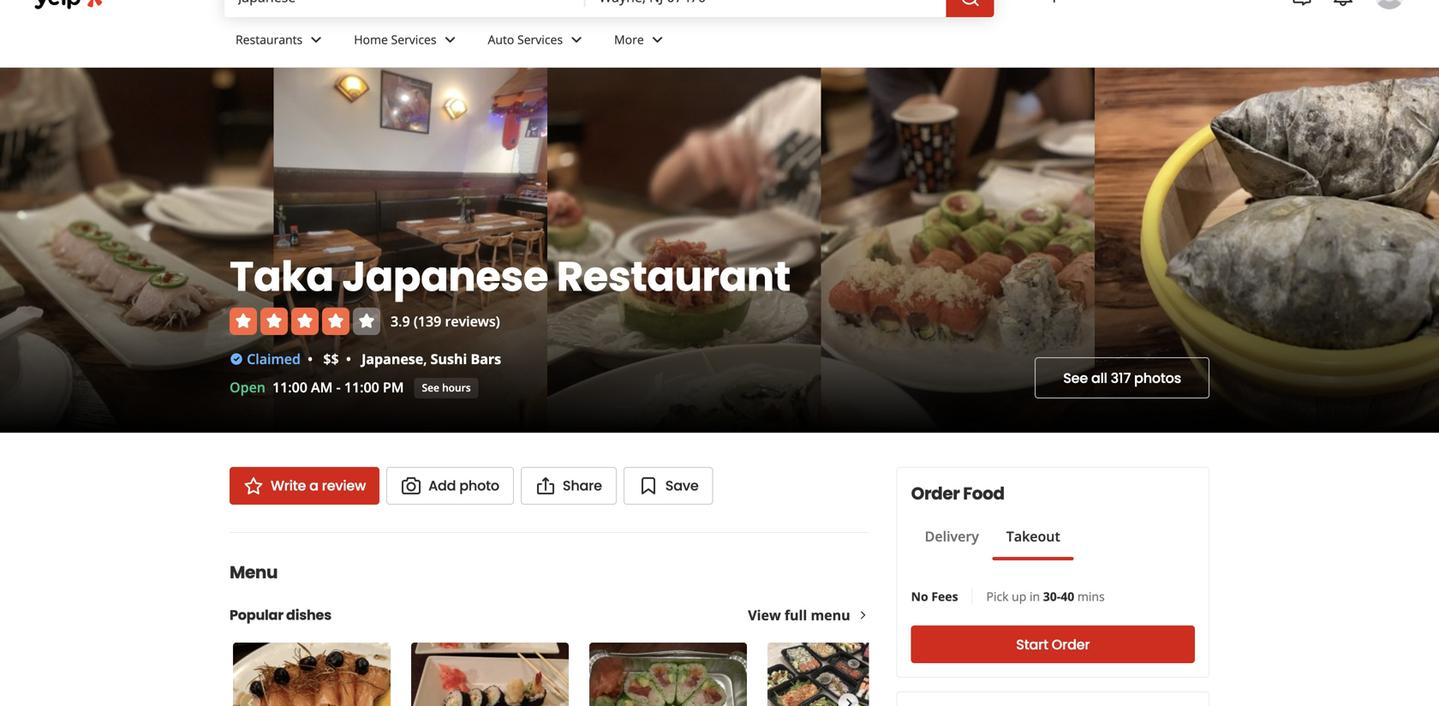 Task type: vqa. For each thing, say whether or not it's contained in the screenshot.
Fees
yes



Task type: locate. For each thing, give the bounding box(es) containing it.
notifications image
[[1333, 0, 1354, 7]]

in
[[1030, 588, 1040, 605]]

order right start
[[1052, 635, 1090, 654]]

2 services from the left
[[518, 31, 563, 48]]

write a review
[[271, 476, 366, 495]]

,
[[423, 350, 427, 368]]

11:00
[[272, 378, 308, 396], [344, 378, 379, 396]]

photo
[[460, 476, 500, 495]]

menu
[[811, 606, 851, 624]]

japanese link
[[362, 350, 423, 368]]

more link
[[601, 17, 682, 67]]

None field
[[225, 0, 586, 17], [586, 0, 947, 17]]

see all 317 photos link
[[1035, 357, 1210, 398]]

1 horizontal spatial order
[[1052, 635, 1090, 654]]

0 horizontal spatial see
[[422, 380, 440, 395]]

home services
[[354, 31, 437, 48]]

all
[[1092, 368, 1108, 388]]

None search field
[[225, 0, 995, 17]]

24 chevron down v2 image right more
[[648, 29, 668, 50]]

24 star v2 image
[[243, 476, 264, 496]]

services down things to do, nail salons, plumbers field
[[391, 31, 437, 48]]

user actions element
[[1022, 0, 1429, 82]]

24 chevron down v2 image right restaurants
[[306, 29, 327, 50]]

see for see hours
[[422, 380, 440, 395]]

317
[[1111, 368, 1131, 388]]

add photo
[[429, 476, 500, 495]]

see left all
[[1064, 368, 1088, 388]]

restaurant
[[557, 248, 791, 306]]

fees
[[932, 588, 959, 605]]

none field address, neighborhood, city, state or zip
[[586, 0, 947, 17]]

see for see all 317 photos
[[1064, 368, 1088, 388]]

view full menu
[[748, 606, 851, 624]]

1 vertical spatial japanese
[[362, 350, 423, 368]]

pick
[[987, 588, 1009, 605]]

11:00 left am
[[272, 378, 308, 396]]

auto services
[[488, 31, 563, 48]]

popular
[[230, 605, 284, 625]]

pm
[[383, 378, 404, 396]]

write a review link
[[230, 467, 380, 505]]

restaurants link
[[222, 17, 340, 67]]

24 chevron down v2 image inside auto services link
[[566, 29, 587, 50]]

0 vertical spatial order
[[912, 482, 960, 506]]

photo of taka japanese restaurant - wayne, nj, us. sticky rice image
[[1095, 68, 1440, 433]]

2 none field from the left
[[586, 0, 947, 17]]

see all 317 photos
[[1064, 368, 1182, 388]]

tab list containing delivery
[[912, 526, 1074, 560]]

1 horizontal spatial services
[[518, 31, 563, 48]]

1 vertical spatial order
[[1052, 635, 1090, 654]]

review
[[322, 476, 366, 495]]

services for home services
[[391, 31, 437, 48]]

view
[[748, 606, 781, 624]]

see left hours
[[422, 380, 440, 395]]

start order button
[[912, 626, 1195, 663]]

open
[[230, 378, 266, 396]]

4 24 chevron down v2 image from the left
[[648, 29, 668, 50]]

1 none field from the left
[[225, 0, 586, 17]]

taka
[[230, 248, 334, 306]]

services
[[391, 31, 437, 48], [518, 31, 563, 48]]

24 chevron down v2 image inside restaurants link
[[306, 29, 327, 50]]

3 24 chevron down v2 image from the left
[[566, 29, 587, 50]]

home services link
[[340, 17, 474, 67]]

auto
[[488, 31, 515, 48]]

$$
[[323, 350, 339, 368]]

takeout
[[1007, 527, 1061, 545]]

24 chevron down v2 image inside more link
[[648, 29, 668, 50]]

open 11:00 am - 11:00 pm
[[230, 378, 404, 396]]

claimed
[[247, 350, 301, 368]]

services inside 'link'
[[391, 31, 437, 48]]

24 chevron down v2 image left auto
[[440, 29, 461, 50]]

24 chevron down v2 image inside home services 'link'
[[440, 29, 461, 50]]

24 chevron down v2 image for restaurants
[[306, 29, 327, 50]]

restaurants
[[236, 31, 303, 48]]

delivery
[[925, 527, 979, 545]]

more
[[614, 31, 644, 48]]

order
[[912, 482, 960, 506], [1052, 635, 1090, 654]]

next image
[[840, 693, 858, 706]]

japanese up "pm"
[[362, 350, 423, 368]]

photo of taka japanese restaurant - wayne, nj, us. image
[[274, 68, 548, 433]]

salmon roll image
[[768, 643, 926, 706]]

sushi bars link
[[431, 350, 501, 368]]

services right auto
[[518, 31, 563, 48]]

24 chevron down v2 image right auto services
[[566, 29, 587, 50]]

0 horizontal spatial services
[[391, 31, 437, 48]]

japanese up 3.9 (139 reviews)
[[342, 248, 548, 306]]

iso roll image
[[590, 643, 747, 706]]

order up delivery
[[912, 482, 960, 506]]

3.9 (139 reviews)
[[391, 312, 500, 330]]

24 chevron down v2 image
[[306, 29, 327, 50], [440, 29, 461, 50], [566, 29, 587, 50], [648, 29, 668, 50]]

write
[[271, 476, 306, 495]]

0 horizontal spatial order
[[912, 482, 960, 506]]

share
[[563, 476, 602, 495]]

1 24 chevron down v2 image from the left
[[306, 29, 327, 50]]

24 chevron down v2 image for home services
[[440, 29, 461, 50]]

1 horizontal spatial 11:00
[[344, 378, 379, 396]]

photo of taka japanese restaurant - wayne, nj, us. assorted sushi image
[[821, 68, 1095, 433]]

photo of taka japanese restaurant - wayne, nj, us. 25. avocado boat image
[[548, 68, 821, 433]]

business categories element
[[222, 17, 1405, 67]]

2 24 chevron down v2 image from the left
[[440, 29, 461, 50]]

24 camera v2 image
[[401, 476, 422, 496]]

see
[[1064, 368, 1088, 388], [422, 380, 440, 395]]

11:00 right -
[[344, 378, 379, 396]]

1 services from the left
[[391, 31, 437, 48]]

no fees
[[912, 588, 959, 605]]

1 horizontal spatial see
[[1064, 368, 1088, 388]]

0 horizontal spatial 11:00
[[272, 378, 308, 396]]

japanese
[[342, 248, 548, 306], [362, 350, 423, 368]]

tab list
[[912, 526, 1074, 560]]



Task type: describe. For each thing, give the bounding box(es) containing it.
previous image
[[240, 693, 259, 706]]

popular dishes
[[230, 605, 332, 625]]

menu
[[230, 560, 278, 584]]

start
[[1017, 635, 1049, 654]]

add
[[429, 476, 456, 495]]

see hours link
[[414, 378, 479, 398]]

sashimi image
[[233, 643, 391, 706]]

menu element
[[202, 532, 929, 706]]

search image
[[960, 0, 981, 8]]

24 chevron down v2 image for auto services
[[566, 29, 587, 50]]

share button
[[521, 467, 617, 505]]

3.9 star rating image
[[230, 308, 380, 335]]

address, neighborhood, city, state or zip text field
[[586, 0, 947, 17]]

2 11:00 from the left
[[344, 378, 379, 396]]

takeout tab panel
[[912, 560, 1074, 567]]

up
[[1012, 588, 1027, 605]]

projects image
[[1292, 0, 1313, 7]]

add photo link
[[387, 467, 514, 505]]

shrimp tempura image
[[411, 643, 569, 706]]

order food
[[912, 482, 1005, 506]]

see hours
[[422, 380, 471, 395]]

16 claim filled v2 image
[[230, 352, 243, 366]]

save
[[666, 476, 699, 495]]

save button
[[624, 467, 714, 505]]

a
[[309, 476, 319, 495]]

things to do, nail salons, plumbers text field
[[225, 0, 586, 17]]

japanese , sushi bars
[[362, 350, 501, 368]]

3.9
[[391, 312, 410, 330]]

order inside button
[[1052, 635, 1090, 654]]

-
[[336, 378, 341, 396]]

view full menu link
[[748, 606, 870, 624]]

dishes
[[286, 605, 332, 625]]

no
[[912, 588, 929, 605]]

auto services link
[[474, 17, 601, 67]]

(139 reviews) link
[[414, 312, 500, 330]]

none field things to do, nail salons, plumbers
[[225, 0, 586, 17]]

(139
[[414, 312, 442, 330]]

full
[[785, 606, 808, 624]]

start order
[[1017, 635, 1090, 654]]

30-
[[1044, 588, 1061, 605]]

photo of taka japanese restaurant - wayne, nj, us. yellowtail image
[[0, 68, 274, 433]]

24 chevron down v2 image for more
[[648, 29, 668, 50]]

home
[[354, 31, 388, 48]]

24 save outline v2 image
[[638, 476, 659, 496]]

pick up in 30-40 mins
[[987, 588, 1105, 605]]

24 share v2 image
[[536, 476, 556, 496]]

food
[[963, 482, 1005, 506]]

mins
[[1078, 588, 1105, 605]]

taka japanese restaurant
[[230, 248, 791, 306]]

40
[[1061, 588, 1075, 605]]

reviews)
[[445, 312, 500, 330]]

14 chevron right outline image
[[858, 609, 870, 621]]

services for auto services
[[518, 31, 563, 48]]

1 11:00 from the left
[[272, 378, 308, 396]]

0 vertical spatial japanese
[[342, 248, 548, 306]]

sushi
[[431, 350, 467, 368]]

photos
[[1135, 368, 1182, 388]]

user profile image
[[1375, 0, 1405, 9]]

am
[[311, 378, 333, 396]]

hours
[[442, 380, 471, 395]]

bars
[[471, 350, 501, 368]]



